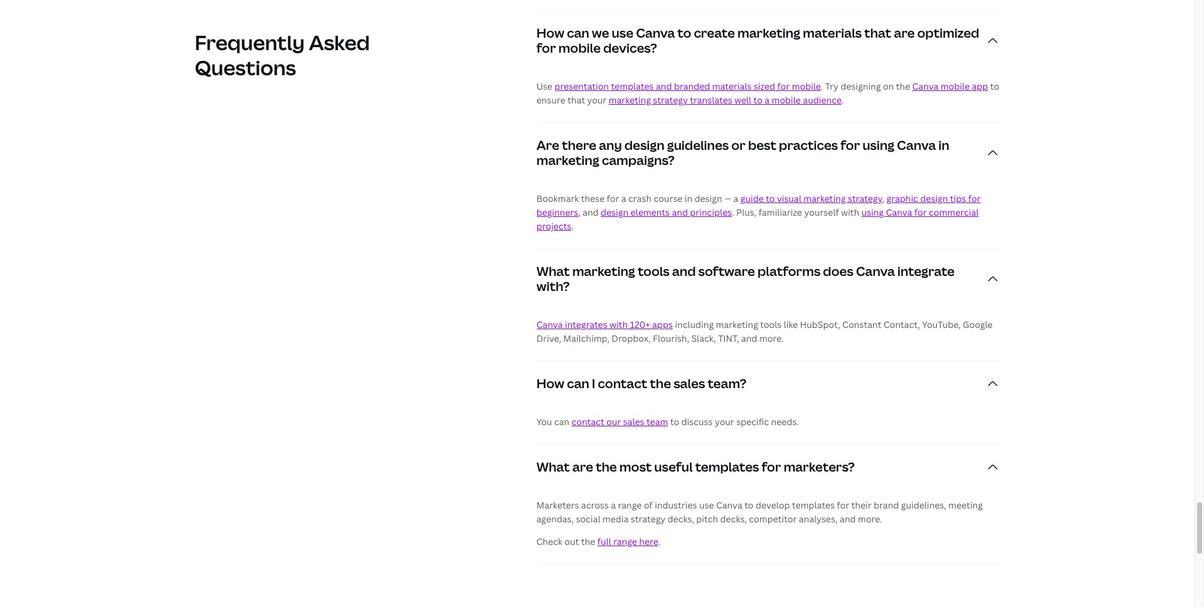 Task type: describe. For each thing, give the bounding box(es) containing it.
tips
[[950, 193, 966, 205]]

and inside what marketing tools and software platforms does canva integrate with?
[[672, 263, 696, 280]]

discuss
[[681, 416, 713, 428]]

pitch
[[696, 513, 718, 525]]

integrate
[[897, 263, 955, 280]]

you
[[536, 416, 552, 428]]

course
[[654, 193, 683, 205]]

canva inside how can we use canva to create marketing materials that are optimized for mobile devices?
[[636, 25, 675, 41]]

using canva for commercial projects link
[[536, 206, 979, 232]]

frequently asked questions
[[195, 29, 370, 81]]

social
[[576, 513, 600, 525]]

i
[[592, 375, 595, 392]]

tint,
[[718, 332, 739, 344]]

our
[[606, 416, 621, 428]]

0 vertical spatial ,
[[882, 193, 884, 205]]

or
[[731, 137, 746, 154]]

marketers?
[[784, 459, 855, 475]]

bookmark
[[536, 193, 579, 205]]

brand
[[874, 499, 899, 511]]

guide to visual marketing strategy link
[[740, 193, 882, 205]]

how can i contact the sales team?
[[536, 375, 747, 392]]

1 vertical spatial contact
[[572, 416, 604, 428]]

to inside marketers across a range of industries use canva to develop templates for their brand guidelines, meeting agendas, social media strategy decks, pitch decks, competitor analyses, and more.
[[744, 499, 753, 511]]

are there any design guidelines or best practices for using canva in marketing campaigns?
[[536, 137, 949, 169]]

integrates
[[565, 319, 607, 331]]

. down beginners
[[571, 220, 574, 232]]

develop
[[756, 499, 790, 511]]

0 vertical spatial templates
[[611, 80, 654, 92]]

1 horizontal spatial your
[[715, 416, 734, 428]]

team
[[646, 416, 668, 428]]

1 vertical spatial strategy
[[848, 193, 882, 205]]

to ensure that your
[[536, 80, 999, 106]]

elements
[[631, 206, 670, 218]]

using canva for commercial projects
[[536, 206, 979, 232]]

commercial
[[929, 206, 979, 218]]

including
[[675, 319, 714, 331]]

translates
[[690, 94, 732, 106]]

what marketing tools and software platforms does canva integrate with? button
[[536, 249, 1000, 309]]

. down designing
[[841, 94, 844, 106]]

slack,
[[691, 332, 716, 344]]

frequently
[[195, 29, 305, 56]]

campaigns?
[[602, 152, 675, 169]]

use
[[536, 80, 552, 92]]

mobile down sized
[[772, 94, 801, 106]]

more. inside including marketing tools like hubspot, constant contact, youtube, google drive, mailchimp, dropbox, flourish, slack, tint, and more.
[[759, 332, 784, 344]]

beginners
[[536, 206, 578, 218]]

asked
[[309, 29, 370, 56]]

how can we use canva to create marketing materials that are optimized for mobile devices? button
[[536, 11, 1000, 71]]

. left 'try'
[[821, 80, 823, 92]]

optimized
[[917, 25, 979, 41]]

branded
[[674, 80, 710, 92]]

1 vertical spatial materials
[[712, 80, 752, 92]]

designing
[[841, 80, 881, 92]]

the left full
[[581, 536, 595, 548]]

design down these
[[601, 206, 628, 218]]

contact our sales team link
[[572, 416, 668, 428]]

120+
[[630, 319, 650, 331]]

meeting
[[948, 499, 983, 511]]

the up team
[[650, 375, 671, 392]]

. left plus,
[[732, 206, 734, 218]]

visual
[[777, 193, 801, 205]]

marketing inside what marketing tools and software platforms does canva integrate with?
[[572, 263, 635, 280]]

can for contact
[[554, 416, 569, 428]]

2 decks, from the left
[[720, 513, 747, 525]]

industries
[[655, 499, 697, 511]]

marketing strategy translates well to a mobile audience .
[[609, 94, 844, 106]]

marketing up the yourself
[[804, 193, 846, 205]]

contact,
[[884, 319, 920, 331]]

check
[[536, 536, 562, 548]]

plus,
[[736, 206, 756, 218]]

sized
[[754, 80, 775, 92]]

can for we
[[567, 25, 589, 41]]

guidelines
[[667, 137, 729, 154]]

are there any design guidelines or best practices for using canva in marketing campaigns? button
[[536, 123, 1000, 183]]

canva inside using canva for commercial projects
[[886, 206, 912, 218]]

canva integrates with 120+ apps link
[[536, 319, 673, 331]]

mobile inside how can we use canva to create marketing materials that are optimized for mobile devices?
[[559, 40, 601, 57]]

any
[[599, 137, 622, 154]]

for right these
[[607, 193, 619, 205]]

for inside how can we use canva to create marketing materials that are optimized for mobile devices?
[[536, 40, 556, 57]]

for right sized
[[777, 80, 790, 92]]

design inside graphic design tips for beginners
[[920, 193, 948, 205]]

marketers across a range of industries use canva to develop templates for their brand guidelines, meeting agendas, social media strategy decks, pitch decks, competitor analyses, and more.
[[536, 499, 983, 525]]

marketing inside including marketing tools like hubspot, constant contact, youtube, google drive, mailchimp, dropbox, flourish, slack, tint, and more.
[[716, 319, 758, 331]]

what are the most useful templates for marketers? button
[[536, 445, 1000, 490]]

try
[[825, 80, 839, 92]]

mailchimp,
[[563, 332, 610, 344]]

0 horizontal spatial are
[[572, 459, 593, 475]]

we
[[592, 25, 609, 41]]

team?
[[708, 375, 747, 392]]

materials inside how can we use canva to create marketing materials that are optimized for mobile devices?
[[803, 25, 862, 41]]

youtube,
[[922, 319, 961, 331]]

for inside using canva for commercial projects
[[914, 206, 927, 218]]

use presentation templates and branded materials sized for mobile . try designing on the canva mobile app
[[536, 80, 988, 92]]

and left branded
[[656, 80, 672, 92]]

there
[[562, 137, 596, 154]]

familiarize
[[759, 206, 802, 218]]

practices
[[779, 137, 838, 154]]

to inside 'to ensure that your'
[[990, 80, 999, 92]]

1 vertical spatial ,
[[578, 206, 581, 218]]

canva right on
[[912, 80, 939, 92]]

design elements and principles link
[[601, 206, 732, 218]]

and inside including marketing tools like hubspot, constant contact, youtube, google drive, mailchimp, dropbox, flourish, slack, tint, and more.
[[741, 332, 757, 344]]

on
[[883, 80, 894, 92]]

full
[[597, 536, 611, 548]]

you can contact our sales team to discuss your specific needs.
[[536, 416, 799, 428]]

canva inside 'are there any design guidelines or best practices for using canva in marketing campaigns?'
[[897, 137, 936, 154]]

can for i
[[567, 375, 589, 392]]

most
[[619, 459, 652, 475]]



Task type: locate. For each thing, give the bounding box(es) containing it.
to left develop on the bottom right
[[744, 499, 753, 511]]

decks, right "pitch"
[[720, 513, 747, 525]]

1 horizontal spatial more.
[[858, 513, 882, 525]]

your right discuss
[[715, 416, 734, 428]]

for up use
[[536, 40, 556, 57]]

tools inside what marketing tools and software platforms does canva integrate with?
[[638, 263, 670, 280]]

analyses,
[[799, 513, 838, 525]]

using inside using canva for commercial projects
[[861, 206, 884, 218]]

for
[[536, 40, 556, 57], [777, 80, 790, 92], [840, 137, 860, 154], [607, 193, 619, 205], [968, 193, 981, 205], [914, 206, 927, 218], [762, 459, 781, 475], [837, 499, 849, 511]]

0 horizontal spatial sales
[[623, 416, 644, 428]]

0 vertical spatial materials
[[803, 25, 862, 41]]

with?
[[536, 278, 570, 295]]

with
[[841, 206, 859, 218], [610, 319, 628, 331]]

mobile up presentation
[[559, 40, 601, 57]]

constant
[[842, 319, 881, 331]]

a left crash
[[621, 193, 626, 205]]

0 vertical spatial in
[[939, 137, 949, 154]]

marketing up tint,
[[716, 319, 758, 331]]

use inside how can we use canva to create marketing materials that are optimized for mobile devices?
[[612, 25, 633, 41]]

for inside graphic design tips for beginners
[[968, 193, 981, 205]]

1 horizontal spatial materials
[[803, 25, 862, 41]]

what
[[536, 263, 570, 280], [536, 459, 570, 475]]

1 horizontal spatial use
[[699, 499, 714, 511]]

for down the graphic
[[914, 206, 927, 218]]

2 vertical spatial strategy
[[631, 513, 666, 525]]

canva up "pitch"
[[716, 499, 742, 511]]

1 vertical spatial range
[[613, 536, 637, 548]]

are up across
[[572, 459, 593, 475]]

what down projects
[[536, 263, 570, 280]]

0 horizontal spatial in
[[685, 193, 692, 205]]

0 vertical spatial tools
[[638, 263, 670, 280]]

using inside 'are there any design guidelines or best practices for using canva in marketing campaigns?'
[[863, 137, 894, 154]]

0 horizontal spatial that
[[567, 94, 585, 106]]

1 vertical spatial can
[[567, 375, 589, 392]]

1 vertical spatial how
[[536, 375, 564, 392]]

canva down the graphic
[[886, 206, 912, 218]]

2 what from the top
[[536, 459, 570, 475]]

0 horizontal spatial ,
[[578, 206, 581, 218]]

use inside marketers across a range of industries use canva to develop templates for their brand guidelines, meeting agendas, social media strategy decks, pitch decks, competitor analyses, and more.
[[699, 499, 714, 511]]

range left of
[[618, 499, 642, 511]]

for right 'tips'
[[968, 193, 981, 205]]

can inside how can we use canva to create marketing materials that are optimized for mobile devices?
[[567, 25, 589, 41]]

that up on
[[864, 25, 891, 41]]

mobile
[[559, 40, 601, 57], [792, 80, 821, 92], [941, 80, 970, 92], [772, 94, 801, 106]]

0 vertical spatial strategy
[[653, 94, 688, 106]]

tools for like
[[760, 319, 782, 331]]

flourish,
[[653, 332, 689, 344]]

marketing strategy translates well to a mobile audience link
[[609, 94, 841, 106]]

0 vertical spatial are
[[894, 25, 915, 41]]

bookmark these for a crash course in design — a guide to visual marketing strategy ,
[[536, 193, 887, 205]]

questions
[[195, 54, 296, 81]]

1 horizontal spatial tools
[[760, 319, 782, 331]]

canva integrates with 120+ apps
[[536, 319, 673, 331]]

mobile up audience
[[792, 80, 821, 92]]

canva inside marketers across a range of industries use canva to develop templates for their brand guidelines, meeting agendas, social media strategy decks, pitch decks, competitor analyses, and more.
[[716, 499, 742, 511]]

are inside how can we use canva to create marketing materials that are optimized for mobile devices?
[[894, 25, 915, 41]]

sales left team?
[[674, 375, 705, 392]]

more. inside marketers across a range of industries use canva to develop templates for their brand guidelines, meeting agendas, social media strategy decks, pitch decks, competitor analyses, and more.
[[858, 513, 882, 525]]

0 horizontal spatial use
[[612, 25, 633, 41]]

graphic design tips for beginners
[[536, 193, 981, 218]]

how for how can i contact the sales team?
[[536, 375, 564, 392]]

devices?
[[603, 40, 657, 57]]

a up media
[[611, 499, 616, 511]]

templates inside marketers across a range of industries use canva to develop templates for their brand guidelines, meeting agendas, social media strategy decks, pitch decks, competitor analyses, and more.
[[792, 499, 835, 511]]

here
[[639, 536, 658, 548]]

to right app
[[990, 80, 999, 92]]

0 vertical spatial more.
[[759, 332, 784, 344]]

a inside marketers across a range of industries use canva to develop templates for their brand guidelines, meeting agendas, social media strategy decks, pitch decks, competitor analyses, and more.
[[611, 499, 616, 511]]

for inside 'are there any design guidelines or best practices for using canva in marketing campaigns?'
[[840, 137, 860, 154]]

1 what from the top
[[536, 263, 570, 280]]

for right practices
[[840, 137, 860, 154]]

more. down like
[[759, 332, 784, 344]]

design up principles
[[695, 193, 722, 205]]

can right you
[[554, 416, 569, 428]]

1 horizontal spatial templates
[[695, 459, 759, 475]]

how left the we
[[536, 25, 564, 41]]

more. down their
[[858, 513, 882, 525]]

0 horizontal spatial materials
[[712, 80, 752, 92]]

1 vertical spatial sales
[[623, 416, 644, 428]]

your down presentation
[[587, 94, 607, 106]]

how inside how can we use canva to create marketing materials that are optimized for mobile devices?
[[536, 25, 564, 41]]

the left most
[[596, 459, 617, 475]]

1 vertical spatial in
[[685, 193, 692, 205]]

to down 'use presentation templates and branded materials sized for mobile . try designing on the canva mobile app'
[[754, 94, 763, 106]]

and down their
[[840, 513, 856, 525]]

range
[[618, 499, 642, 511], [613, 536, 637, 548]]

yourself
[[804, 206, 839, 218]]

to inside how can we use canva to create marketing materials that are optimized for mobile devices?
[[678, 25, 691, 41]]

ensure
[[536, 94, 565, 106]]

1 vertical spatial are
[[572, 459, 593, 475]]

how up you
[[536, 375, 564, 392]]

canva up drive, at left
[[536, 319, 563, 331]]

and down these
[[583, 206, 599, 218]]

0 horizontal spatial decks,
[[668, 513, 694, 525]]

for up develop on the bottom right
[[762, 459, 781, 475]]

tools inside including marketing tools like hubspot, constant contact, youtube, google drive, mailchimp, dropbox, flourish, slack, tint, and more.
[[760, 319, 782, 331]]

create
[[694, 25, 735, 41]]

1 vertical spatial your
[[715, 416, 734, 428]]

range right full
[[613, 536, 637, 548]]

0 vertical spatial use
[[612, 25, 633, 41]]

and right tint,
[[741, 332, 757, 344]]

marketing up bookmark
[[536, 152, 599, 169]]

google
[[963, 319, 993, 331]]

presentation
[[555, 80, 609, 92]]

tools for and
[[638, 263, 670, 280]]

and down "course"
[[672, 206, 688, 218]]

mobile left app
[[941, 80, 970, 92]]

useful
[[654, 459, 693, 475]]

tools
[[638, 263, 670, 280], [760, 319, 782, 331]]

well
[[734, 94, 751, 106]]

, left the graphic
[[882, 193, 884, 205]]

crash
[[628, 193, 652, 205]]

more.
[[759, 332, 784, 344], [858, 513, 882, 525]]

2 vertical spatial templates
[[792, 499, 835, 511]]

for inside marketers across a range of industries use canva to develop templates for their brand guidelines, meeting agendas, social media strategy decks, pitch decks, competitor analyses, and more.
[[837, 499, 849, 511]]

1 vertical spatial tools
[[760, 319, 782, 331]]

design right any
[[624, 137, 665, 154]]

strategy inside marketers across a range of industries use canva to develop templates for their brand guidelines, meeting agendas, social media strategy decks, pitch decks, competitor analyses, and more.
[[631, 513, 666, 525]]

drive,
[[536, 332, 561, 344]]

using right the yourself
[[861, 206, 884, 218]]

that inside how can we use canva to create marketing materials that are optimized for mobile devices?
[[864, 25, 891, 41]]

strategy down presentation templates and branded materials sized for mobile link
[[653, 94, 688, 106]]

0 vertical spatial contact
[[598, 375, 647, 392]]

strategy
[[653, 94, 688, 106], [848, 193, 882, 205], [631, 513, 666, 525]]

that down presentation
[[567, 94, 585, 106]]

0 vertical spatial how
[[536, 25, 564, 41]]

are
[[536, 137, 559, 154]]

1 how from the top
[[536, 25, 564, 41]]

to up familiarize
[[766, 193, 775, 205]]

their
[[851, 499, 872, 511]]

a right —
[[733, 193, 738, 205]]

contact right i
[[598, 375, 647, 392]]

what inside what marketing tools and software platforms does canva integrate with?
[[536, 263, 570, 280]]

how for how can we use canva to create marketing materials that are optimized for mobile devices?
[[536, 25, 564, 41]]

what for what are the most useful templates for marketers?
[[536, 459, 570, 475]]

0 vertical spatial what
[[536, 263, 570, 280]]

graphic design tips for beginners link
[[536, 193, 981, 218]]

the right on
[[896, 80, 910, 92]]

needs.
[[771, 416, 799, 428]]

0 vertical spatial with
[[841, 206, 859, 218]]

how can we use canva to create marketing materials that are optimized for mobile devices?
[[536, 25, 979, 57]]

use right the we
[[612, 25, 633, 41]]

templates down devices?
[[611, 80, 654, 92]]

0 vertical spatial using
[[863, 137, 894, 154]]

hubspot,
[[800, 319, 840, 331]]

strategy left the graphic
[[848, 193, 882, 205]]

—
[[724, 193, 731, 205]]

1 horizontal spatial that
[[864, 25, 891, 41]]

canva right does
[[856, 263, 895, 280]]

use up "pitch"
[[699, 499, 714, 511]]

graphic
[[887, 193, 918, 205]]

platforms
[[758, 263, 820, 280]]

across
[[581, 499, 609, 511]]

and
[[656, 80, 672, 92], [583, 206, 599, 218], [672, 206, 688, 218], [672, 263, 696, 280], [741, 332, 757, 344], [840, 513, 856, 525]]

0 vertical spatial your
[[587, 94, 607, 106]]

including marketing tools like hubspot, constant contact, youtube, google drive, mailchimp, dropbox, flourish, slack, tint, and more.
[[536, 319, 993, 344]]

canva mobile app link
[[912, 80, 988, 92]]

design
[[624, 137, 665, 154], [695, 193, 722, 205], [920, 193, 948, 205], [601, 206, 628, 218]]

guidelines,
[[901, 499, 946, 511]]

your inside 'to ensure that your'
[[587, 94, 607, 106]]

in inside 'are there any design guidelines or best practices for using canva in marketing campaigns?'
[[939, 137, 949, 154]]

2 vertical spatial can
[[554, 416, 569, 428]]

dropbox,
[[612, 332, 651, 344]]

that inside 'to ensure that your'
[[567, 94, 585, 106]]

marketers
[[536, 499, 579, 511]]

using
[[863, 137, 894, 154], [861, 206, 884, 218]]

range inside marketers across a range of industries use canva to develop templates for their brand guidelines, meeting agendas, social media strategy decks, pitch decks, competitor analyses, and more.
[[618, 499, 642, 511]]

strategy down of
[[631, 513, 666, 525]]

0 horizontal spatial more.
[[759, 332, 784, 344]]

can left the we
[[567, 25, 589, 41]]

1 decks, from the left
[[668, 513, 694, 525]]

presentation templates and branded materials sized for mobile link
[[555, 80, 821, 92]]

projects
[[536, 220, 571, 232]]

apps
[[652, 319, 673, 331]]

templates up analyses,
[[792, 499, 835, 511]]

templates down specific
[[695, 459, 759, 475]]

and left the software
[[672, 263, 696, 280]]

1 horizontal spatial ,
[[882, 193, 884, 205]]

design inside 'are there any design guidelines or best practices for using canva in marketing campaigns?'
[[624, 137, 665, 154]]

marketing up sized
[[737, 25, 800, 41]]

what for what marketing tools and software platforms does canva integrate with?
[[536, 263, 570, 280]]

1 horizontal spatial with
[[841, 206, 859, 218]]

best
[[748, 137, 776, 154]]

0 horizontal spatial templates
[[611, 80, 654, 92]]

how
[[536, 25, 564, 41], [536, 375, 564, 392]]

0 vertical spatial sales
[[674, 375, 705, 392]]

0 horizontal spatial your
[[587, 94, 607, 106]]

what up "marketers"
[[536, 459, 570, 475]]

1 vertical spatial use
[[699, 499, 714, 511]]

these
[[581, 193, 605, 205]]

contact inside dropdown button
[[598, 375, 647, 392]]

with right the yourself
[[841, 206, 859, 218]]

can left i
[[567, 375, 589, 392]]

canva up the graphic
[[897, 137, 936, 154]]

and inside marketers across a range of industries use canva to develop templates for their brand guidelines, meeting agendas, social media strategy decks, pitch decks, competitor analyses, and more.
[[840, 513, 856, 525]]

. down industries
[[658, 536, 660, 548]]

.
[[821, 80, 823, 92], [841, 94, 844, 106], [732, 206, 734, 218], [571, 220, 574, 232], [658, 536, 660, 548]]

1 horizontal spatial sales
[[674, 375, 705, 392]]

with up dropbox,
[[610, 319, 628, 331]]

1 vertical spatial more.
[[858, 513, 882, 525]]

marketing inside 'are there any design guidelines or best practices for using canva in marketing campaigns?'
[[536, 152, 599, 169]]

0 vertical spatial can
[[567, 25, 589, 41]]

2 horizontal spatial templates
[[792, 499, 835, 511]]

sales right our
[[623, 416, 644, 428]]

1 vertical spatial using
[[861, 206, 884, 218]]

design left 'tips'
[[920, 193, 948, 205]]

1 vertical spatial what
[[536, 459, 570, 475]]

1 horizontal spatial in
[[939, 137, 949, 154]]

how can i contact the sales team? button
[[536, 361, 1000, 406]]

in
[[939, 137, 949, 154], [685, 193, 692, 205]]

specific
[[736, 416, 769, 428]]

canva right the we
[[636, 25, 675, 41]]

2 how from the top
[[536, 375, 564, 392]]

to right team
[[670, 416, 679, 428]]

in down 'canva mobile app' link
[[939, 137, 949, 154]]

0 vertical spatial range
[[618, 499, 642, 511]]

marketing right the with?
[[572, 263, 635, 280]]

1 vertical spatial with
[[610, 319, 628, 331]]

a down sized
[[765, 94, 770, 106]]

, and design elements and principles . plus, familiarize yourself with
[[578, 206, 861, 218]]

sales inside dropdown button
[[674, 375, 705, 392]]

1 vertical spatial that
[[567, 94, 585, 106]]

what marketing tools and software platforms does canva integrate with?
[[536, 263, 955, 295]]

1 horizontal spatial are
[[894, 25, 915, 41]]

0 horizontal spatial with
[[610, 319, 628, 331]]

marketing up any
[[609, 94, 651, 106]]

decks, down industries
[[668, 513, 694, 525]]

contact left our
[[572, 416, 604, 428]]

out
[[565, 536, 579, 548]]

using up the graphic
[[863, 137, 894, 154]]

like
[[784, 319, 798, 331]]

templates inside dropdown button
[[695, 459, 759, 475]]

tools left like
[[760, 319, 782, 331]]

to left create
[[678, 25, 691, 41]]

that
[[864, 25, 891, 41], [567, 94, 585, 106]]

canva inside what marketing tools and software platforms does canva integrate with?
[[856, 263, 895, 280]]

1 vertical spatial templates
[[695, 459, 759, 475]]

of
[[644, 499, 653, 511]]

tools up apps
[[638, 263, 670, 280]]

0 horizontal spatial tools
[[638, 263, 670, 280]]

are left optimized
[[894, 25, 915, 41]]

marketing inside how can we use canva to create marketing materials that are optimized for mobile devices?
[[737, 25, 800, 41]]

app
[[972, 80, 988, 92]]

guide
[[740, 193, 764, 205]]

0 vertical spatial that
[[864, 25, 891, 41]]

1 horizontal spatial decks,
[[720, 513, 747, 525]]

, down bookmark
[[578, 206, 581, 218]]

in right "course"
[[685, 193, 692, 205]]

materials up 'try'
[[803, 25, 862, 41]]

what are the most useful templates for marketers?
[[536, 459, 855, 475]]

full range here link
[[597, 536, 658, 548]]

for left their
[[837, 499, 849, 511]]

materials up 'marketing strategy translates well to a mobile audience .' on the top of page
[[712, 80, 752, 92]]



Task type: vqa. For each thing, say whether or not it's contained in the screenshot.
What are the most useful templates for marketers?
yes



